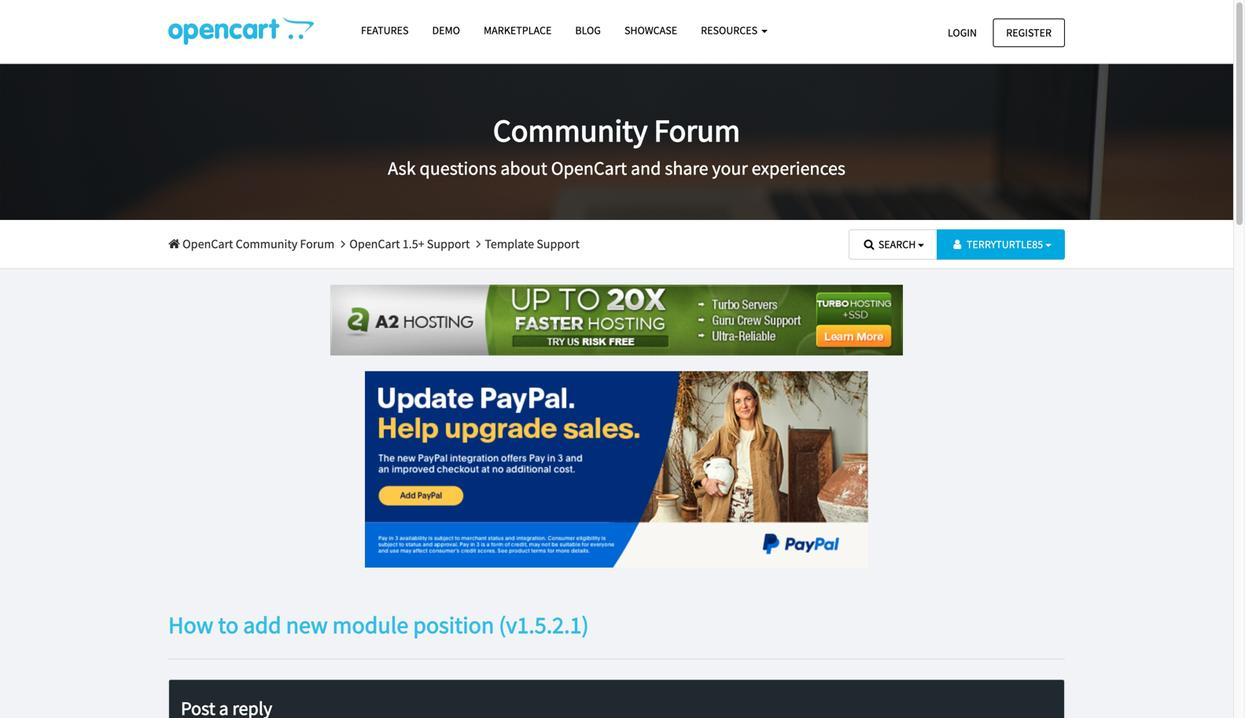 Task type: describe. For each thing, give the bounding box(es) containing it.
(v1.5.2.1)
[[499, 611, 589, 640]]

login
[[948, 26, 977, 40]]

how to add new module position (v1.5.2.1)
[[168, 611, 589, 640]]

1 vertical spatial forum
[[300, 236, 335, 252]]

to
[[218, 611, 238, 640]]

register link
[[993, 18, 1065, 47]]

search button
[[849, 230, 938, 260]]

share
[[665, 157, 708, 180]]

marketplace
[[484, 23, 552, 37]]

features
[[361, 23, 409, 37]]

template support
[[485, 236, 580, 252]]

how
[[168, 611, 213, 640]]

demo
[[432, 23, 460, 37]]

1 support from the left
[[427, 236, 470, 252]]

opencart for opencart 1.5+ support
[[349, 236, 400, 252]]

search
[[878, 238, 916, 252]]

blog link
[[563, 17, 613, 44]]

1.5+
[[403, 236, 424, 252]]

forum inside community forum ask questions about opencart and share your experiences
[[654, 111, 740, 150]]

opencart community forum
[[180, 236, 335, 252]]

opencart for opencart community forum
[[183, 236, 233, 252]]

add
[[243, 611, 281, 640]]

and
[[631, 157, 661, 180]]

register
[[1006, 26, 1052, 40]]

search image
[[862, 239, 876, 250]]

opencart community forum link
[[168, 236, 335, 252]]

community inside community forum ask questions about opencart and share your experiences
[[493, 111, 648, 150]]

terryturtle85 button
[[937, 230, 1065, 260]]



Task type: vqa. For each thing, say whether or not it's contained in the screenshot.
in to the bottom
no



Task type: locate. For each thing, give the bounding box(es) containing it.
0 vertical spatial community
[[493, 111, 648, 150]]

community forum ask questions about opencart and share your experiences
[[388, 111, 845, 180]]

forum
[[654, 111, 740, 150], [300, 236, 335, 252]]

terryturtle85
[[967, 238, 1043, 252]]

opencart
[[551, 157, 627, 180], [183, 236, 233, 252], [349, 236, 400, 252]]

0 horizontal spatial support
[[427, 236, 470, 252]]

a2 hosting image
[[330, 285, 903, 356]]

experiences
[[752, 157, 845, 180]]

support
[[427, 236, 470, 252], [537, 236, 580, 252]]

opencart left and
[[551, 157, 627, 180]]

opencart left the 1.5+
[[349, 236, 400, 252]]

ask
[[388, 157, 416, 180]]

your
[[712, 157, 748, 180]]

features link
[[349, 17, 420, 44]]

opencart 1.5+ support link
[[349, 236, 470, 252]]

0 horizontal spatial opencart
[[183, 236, 233, 252]]

demo link
[[420, 17, 472, 44]]

opencart right home image
[[183, 236, 233, 252]]

1 horizontal spatial community
[[493, 111, 648, 150]]

opencart 1.5+ support
[[349, 236, 470, 252]]

login link
[[934, 18, 990, 47]]

user image
[[950, 239, 964, 250]]

home image
[[168, 238, 180, 251]]

1 vertical spatial community
[[236, 236, 297, 252]]

support right the 1.5+
[[427, 236, 470, 252]]

template
[[485, 236, 534, 252]]

new
[[286, 611, 328, 640]]

showcase link
[[613, 17, 689, 44]]

1 horizontal spatial forum
[[654, 111, 740, 150]]

resources link
[[689, 17, 779, 44]]

how to add new module position (v1.5.2.1) link
[[168, 611, 589, 640]]

2 support from the left
[[537, 236, 580, 252]]

resources
[[701, 23, 760, 37]]

community
[[493, 111, 648, 150], [236, 236, 297, 252]]

marketplace link
[[472, 17, 563, 44]]

showcase
[[624, 23, 677, 37]]

about
[[500, 157, 547, 180]]

blog
[[575, 23, 601, 37]]

0 vertical spatial forum
[[654, 111, 740, 150]]

1 horizontal spatial opencart
[[349, 236, 400, 252]]

module
[[332, 611, 408, 640]]

support right the template
[[537, 236, 580, 252]]

0 horizontal spatial community
[[236, 236, 297, 252]]

paypal payment gateway image
[[365, 372, 868, 568]]

questions
[[420, 157, 497, 180]]

2 horizontal spatial opencart
[[551, 157, 627, 180]]

1 horizontal spatial support
[[537, 236, 580, 252]]

0 horizontal spatial forum
[[300, 236, 335, 252]]

opencart inside community forum ask questions about opencart and share your experiences
[[551, 157, 627, 180]]

position
[[413, 611, 494, 640]]

template support link
[[485, 236, 580, 252]]



